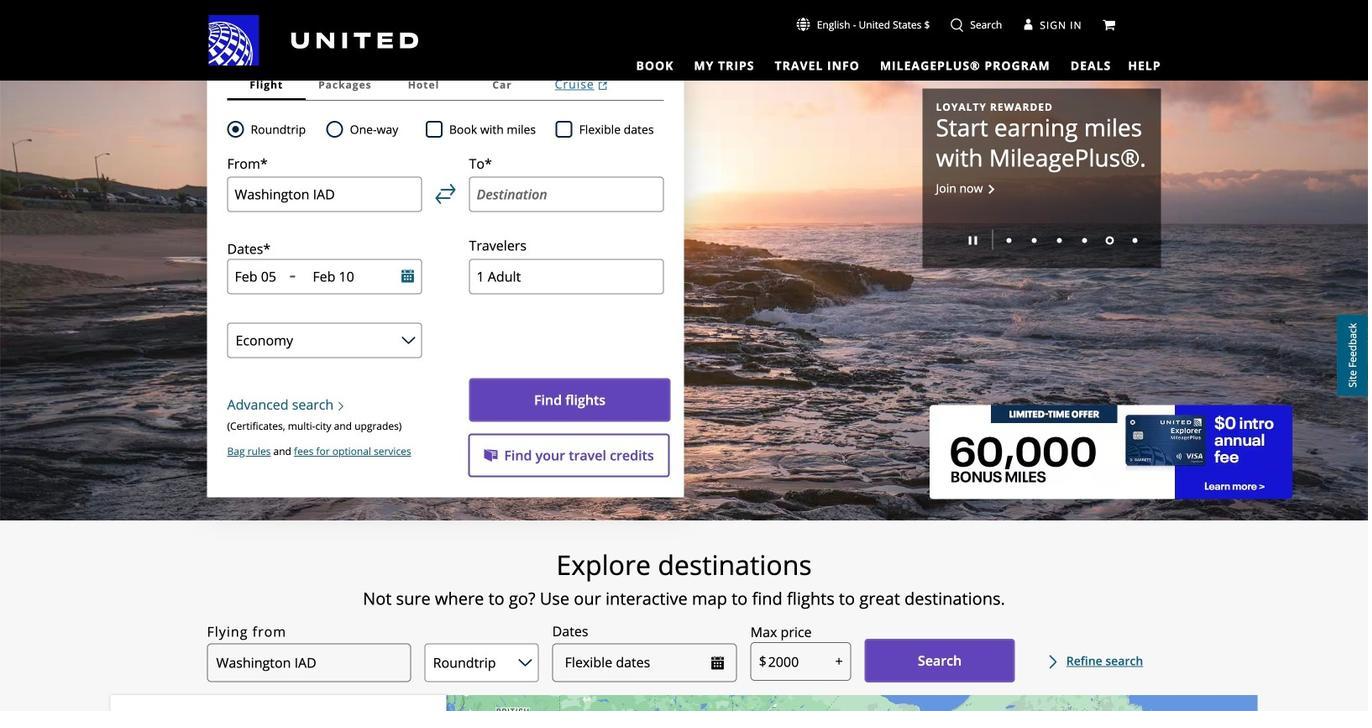 Task type: vqa. For each thing, say whether or not it's contained in the screenshot.
slide 1 of 6 image
yes



Task type: locate. For each thing, give the bounding box(es) containing it.
tab list
[[207, 17, 684, 57], [626, 51, 1115, 76], [227, 69, 664, 101]]

currently in english united states	$ enter to change image
[[797, 18, 810, 31]]

slide 4 of 6 image
[[1082, 238, 1087, 243]]

please enter the max price in the input text or tab to access the slider to set the max price. element
[[751, 623, 812, 643]]

flying from element
[[207, 622, 287, 642]]

one way flight search element
[[343, 119, 398, 139]]

navigation
[[0, 14, 1368, 76]]

None text field
[[751, 643, 852, 681]]

main content
[[0, 0, 1368, 712]]

reverse origin and destination image
[[436, 184, 456, 204]]

map region
[[110, 696, 1258, 712]]

Departure text field
[[235, 268, 283, 286]]

Destination text field
[[469, 177, 664, 212]]

pause image
[[969, 236, 977, 245]]

slide 2 of 6 image
[[1032, 238, 1037, 243]]

view cart, click to view list of recently searched saved trips. image
[[1103, 18, 1116, 32]]



Task type: describe. For each thing, give the bounding box(es) containing it.
flexible dates image
[[711, 656, 725, 670]]

carousel buttons element
[[936, 224, 1148, 255]]

united logo link to homepage image
[[209, 15, 419, 66]]

not sure where to go? use our interactive map to find flights to great destinations. element
[[110, 589, 1258, 609]]

slide 1 of 6 image
[[1007, 238, 1012, 243]]

Flying from text field
[[207, 644, 411, 682]]

Return text field
[[313, 268, 378, 286]]

slide 5 of 6 image
[[1106, 236, 1114, 245]]

Origin text field
[[227, 177, 422, 212]]

slide 3 of 6 image
[[1057, 238, 1062, 243]]

heading level 2 check in a flight tab
[[446, 17, 565, 57]]

book with miles element
[[426, 119, 556, 139]]

round trip flight search element
[[244, 119, 306, 139]]

slide 6 of 6 image
[[1133, 238, 1138, 243]]

explore destinations element
[[110, 549, 1258, 582]]



